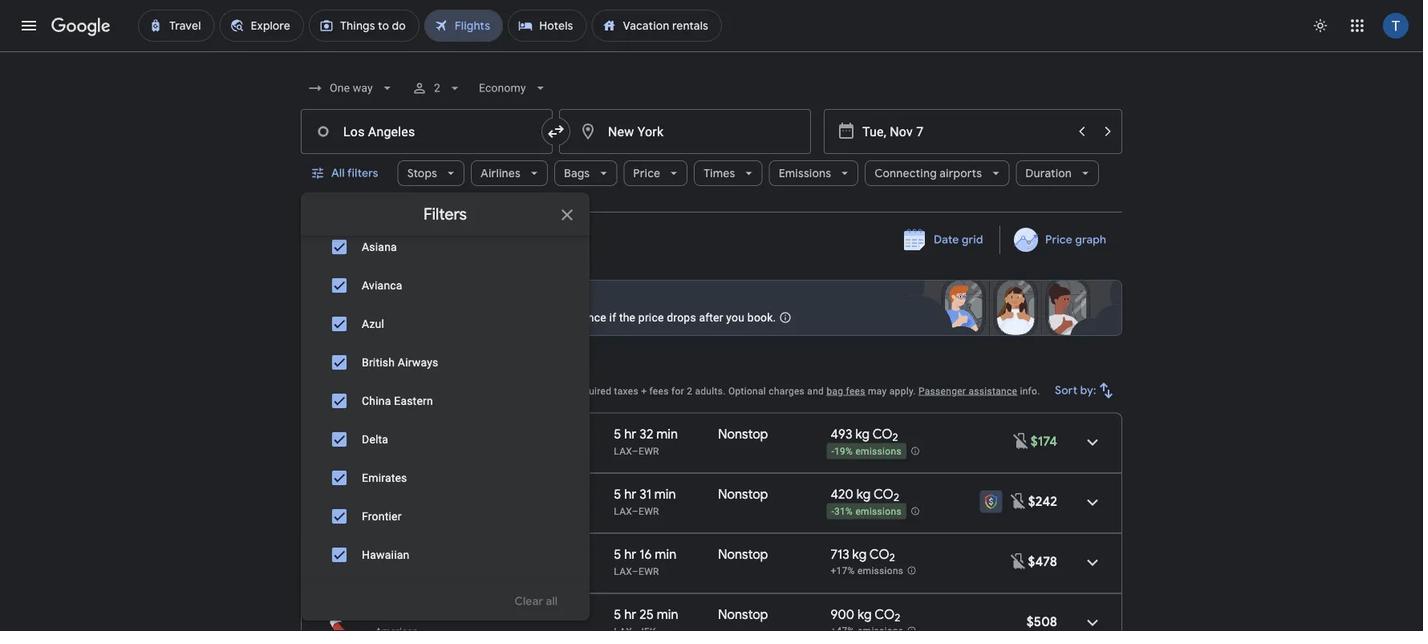 Task type: describe. For each thing, give the bounding box(es) containing it.
nonstop for 5 hr 16 min
[[718, 546, 768, 563]]

478 US dollars text field
[[1028, 553, 1057, 570]]

- for 420
[[831, 506, 834, 518]]

delta
[[362, 433, 388, 446]]

spirit for 9:15 pm
[[375, 446, 399, 457]]

best
[[301, 361, 334, 381]]

asiana
[[362, 240, 397, 253]]

drops
[[667, 311, 696, 324]]

main menu image
[[19, 16, 39, 35]]

find the best price region
[[301, 225, 1122, 267]]

10:28 am
[[375, 486, 429, 503]]

1 and from the left
[[405, 385, 422, 397]]

total duration 5 hr 16 min. element
[[614, 546, 718, 565]]

kg for 900
[[858, 606, 872, 623]]

track prices
[[328, 228, 394, 242]]

713
[[831, 546, 849, 563]]

filters
[[424, 204, 467, 224]]

bag fees button
[[827, 385, 865, 397]]

5 hr 31 min lax – ewr
[[614, 486, 676, 517]]

date grid button
[[892, 225, 996, 254]]

nov
[[421, 228, 442, 242]]

charges
[[769, 385, 805, 397]]

2:30 pm
[[438, 606, 485, 623]]

emissions
[[779, 166, 831, 180]]

swap origin and destination. image
[[546, 122, 566, 141]]

airlines button
[[471, 154, 548, 193]]

lax for 5 hr 32 min
[[614, 446, 632, 457]]

co for 713
[[869, 546, 889, 563]]

bag
[[827, 385, 843, 397]]

hawaiian
[[362, 548, 409, 562]]

total duration 5 hr 32 min. element
[[614, 426, 718, 445]]

all
[[331, 166, 345, 180]]

only button
[[507, 228, 570, 266]]

2 vertical spatial emissions
[[857, 566, 904, 577]]

9:15 pm
[[375, 426, 420, 442]]

price graph button
[[1003, 225, 1119, 254]]

900 kg co 2
[[831, 606, 900, 625]]

required
[[574, 385, 611, 397]]

ranked
[[301, 385, 334, 397]]

price for price
[[633, 166, 660, 180]]

times
[[704, 166, 735, 180]]

apply.
[[889, 385, 916, 397]]

jetblue only image
[[507, 574, 570, 613]]

2 and from the left
[[807, 385, 824, 397]]

$174
[[1031, 433, 1057, 450]]

Departure time: 10:28 AM. text field
[[375, 486, 429, 503]]

difference
[[554, 311, 606, 324]]

– for 32
[[632, 446, 639, 457]]

filters
[[347, 166, 378, 180]]

bags button
[[554, 154, 617, 193]]

close dialog image
[[557, 205, 577, 225]]

2 for 5 hr 31 min
[[894, 491, 899, 505]]

date grid
[[934, 233, 983, 247]]

co for 900
[[875, 606, 895, 623]]

hr for 31
[[624, 486, 636, 503]]

kg for 420
[[856, 486, 871, 503]]

taxes
[[614, 385, 638, 397]]

stops button
[[398, 154, 465, 193]]

some
[[378, 311, 407, 324]]

this price for this flight doesn't include overhead bin access. if you need a carry-on bag, use the bags filter to update prices. image
[[1009, 492, 1028, 511]]

10:28 am spirit
[[375, 486, 429, 517]]

leaves los angeles international airport at 6:05 am on tuesday, november 7 and arrives at john f. kennedy international airport at 2:30 pm on tuesday, november 7. element
[[375, 606, 485, 623]]

508 US dollars text field
[[1027, 614, 1057, 630]]

– left 2:30 pm text field
[[427, 606, 435, 623]]

nonstop flight. element for 5 hr 16 min
[[718, 546, 768, 565]]

$478
[[1028, 553, 1057, 570]]

include
[[539, 385, 572, 397]]

on
[[367, 385, 378, 397]]

emissions for 420
[[855, 506, 902, 518]]

for
[[671, 385, 684, 397]]

lax for 5 hr 31 min
[[614, 506, 632, 517]]

+17% emissions
[[831, 566, 904, 577]]

track
[[328, 228, 357, 242]]

Departure time: 6:29 AM. text field
[[375, 546, 422, 563]]

airways
[[398, 356, 438, 369]]

google
[[448, 311, 484, 324]]

price graph
[[1045, 233, 1106, 247]]

1 you from the left
[[514, 311, 532, 324]]

+17%
[[831, 566, 855, 577]]

nonstop flight. element for 5 hr 32 min
[[718, 426, 768, 445]]

lax for 5 hr 16 min
[[614, 566, 632, 577]]

times button
[[694, 154, 763, 193]]

kg for 713
[[852, 546, 867, 563]]

emissions for 493
[[855, 446, 902, 457]]

5 for 5 hr 31 min
[[614, 486, 621, 503]]

Departure time: 6:05 AM. text field
[[375, 606, 424, 623]]

+
[[641, 385, 647, 397]]

2 fees from the left
[[846, 385, 865, 397]]

best flights main content
[[301, 225, 1122, 631]]

2 for 5 hr 25 min
[[895, 611, 900, 625]]

flights
[[338, 361, 384, 381]]

prices include required taxes + fees for 2 adults. optional charges and bag fees may apply. passenger assistance
[[508, 385, 1017, 397]]

32
[[640, 426, 653, 442]]

graph
[[1075, 233, 1106, 247]]

by:
[[1080, 383, 1097, 398]]

Departure text field
[[862, 110, 1068, 153]]

5 for 5 hr 16 min
[[614, 546, 621, 563]]

ewr for 32
[[639, 446, 659, 457]]

none search field containing filters
[[301, 69, 1122, 631]]

this price for this flight doesn't include overhead bin access. if you need a carry-on bag, use the bags filter to update prices. image for $174
[[1011, 431, 1031, 451]]

flight details. leaves los angeles international airport at 6:29 am on tuesday, november 7 and arrives at newark liberty international airport at 2:45 pm on tuesday, november 7. image
[[1073, 543, 1112, 582]]

connecting
[[874, 166, 937, 180]]

hr for 32
[[624, 426, 636, 442]]

min for 5 hr 16 min
[[655, 546, 676, 563]]

5 hr 16 min lax – ewr
[[614, 546, 676, 577]]

avianca
[[362, 279, 402, 292]]

price for price guarantee
[[359, 290, 389, 306]]

optional
[[728, 385, 766, 397]]

prices
[[508, 385, 537, 397]]

pays
[[487, 311, 511, 324]]

713 kg co 2
[[831, 546, 895, 565]]

174 US dollars text field
[[1031, 433, 1057, 450]]

sort by:
[[1055, 383, 1097, 398]]

flight details. leaves los angeles international airport at 10:28 am on tuesday, november 7 and arrives at newark liberty international airport at 6:59 pm on tuesday, november 7. image
[[1073, 483, 1112, 522]]

stops
[[407, 166, 437, 180]]

1 vertical spatial price
[[381, 385, 403, 397]]

only
[[526, 240, 551, 254]]

6:05 am
[[375, 606, 424, 623]]

british
[[362, 356, 395, 369]]

price button
[[624, 154, 688, 193]]

Departure time: 9:15 PM. text field
[[375, 426, 420, 442]]

242 US dollars text field
[[1028, 493, 1057, 510]]

5 hr 25 min
[[614, 606, 678, 623]]



Task type: locate. For each thing, give the bounding box(es) containing it.
None search field
[[301, 69, 1122, 631]]

duration button
[[1016, 154, 1099, 193]]

1 vertical spatial this price for this flight doesn't include overhead bin access. if you need a carry-on bag, use the bags filter to update prices. image
[[1009, 552, 1028, 571]]

ewr
[[639, 446, 659, 457], [639, 506, 659, 517], [639, 566, 659, 577]]

– inside 5 hr 32 min lax – ewr
[[632, 446, 639, 457]]

best flights
[[301, 361, 384, 381]]

hr inside 5 hr 31 min lax – ewr
[[624, 486, 636, 503]]

fees
[[649, 385, 669, 397], [846, 385, 865, 397]]

0 vertical spatial this price for this flight doesn't include overhead bin access. if you need a carry-on bag, use the bags filter to update prices. image
[[1011, 431, 1031, 451]]

0 horizontal spatial the
[[535, 311, 551, 324]]

0 horizontal spatial fees
[[649, 385, 669, 397]]

may
[[868, 385, 887, 397]]

emissions down 713 kg co 2
[[857, 566, 904, 577]]

kg up -19% emissions
[[855, 426, 870, 442]]

1 vertical spatial ewr
[[639, 506, 659, 517]]

7
[[445, 228, 451, 242]]

1 nonstop from the top
[[718, 426, 768, 442]]

hr for 25
[[624, 606, 636, 623]]

- down 493
[[831, 446, 834, 457]]

nonstop for 5 hr 32 min
[[718, 426, 768, 442]]

2 for 5 hr 32 min
[[892, 431, 898, 445]]

frontier
[[362, 510, 402, 523]]

420 kg co 2
[[831, 486, 899, 505]]

– inside 5 hr 16 min lax – ewr
[[632, 566, 639, 577]]

nonstop
[[718, 426, 768, 442], [718, 486, 768, 503], [718, 546, 768, 563], [718, 606, 768, 623]]

hr left the 31
[[624, 486, 636, 503]]

2 vertical spatial lax
[[614, 566, 632, 577]]

2 horizontal spatial price
[[1045, 233, 1072, 247]]

Arrival time: 2:30 PM. text field
[[438, 606, 485, 623]]

2 vertical spatial price
[[359, 290, 389, 306]]

total duration 5 hr 31 min. element
[[614, 486, 718, 505]]

– down total duration 5 hr 31 min. element
[[632, 506, 639, 517]]

3 lax from the top
[[614, 566, 632, 577]]

learn more about tracked prices image
[[397, 228, 411, 242]]

$242
[[1028, 493, 1057, 510]]

kg inside 420 kg co 2
[[856, 486, 871, 503]]

1 vertical spatial price
[[1045, 233, 1072, 247]]

min inside 5 hr 32 min lax – ewr
[[656, 426, 678, 442]]

kg right 900
[[858, 606, 872, 623]]

price inside popup button
[[633, 166, 660, 180]]

1 horizontal spatial you
[[726, 311, 745, 324]]

hr left 16
[[624, 546, 636, 563]]

ranked based on price and convenience
[[301, 385, 481, 397]]

co right 900
[[875, 606, 895, 623]]

price
[[638, 311, 664, 324], [381, 385, 403, 397]]

3 nonstop flight. element from the top
[[718, 546, 768, 565]]

price for price graph
[[1045, 233, 1072, 247]]

assistance
[[969, 385, 1017, 397]]

0 vertical spatial ewr
[[639, 446, 659, 457]]

2 inside popup button
[[434, 81, 440, 95]]

ewr inside 5 hr 31 min lax – ewr
[[639, 506, 659, 517]]

25
[[640, 606, 654, 623]]

connecting airports
[[874, 166, 982, 180]]

nonstop flight. element for 5 hr 31 min
[[718, 486, 768, 505]]

flight details. leaves los angeles international airport at 9:15 pm on tuesday, november 7 and arrives at newark liberty international airport at 5:47 am on wednesday, november 8. image
[[1073, 423, 1112, 462]]

british airways
[[362, 356, 438, 369]]

co inside 713 kg co 2
[[869, 546, 889, 563]]

hr left 25
[[624, 606, 636, 623]]

min right 32
[[656, 426, 678, 442]]

emissions down 420 kg co 2
[[855, 506, 902, 518]]

spirit
[[375, 446, 399, 457], [375, 506, 399, 517]]

5 left the 31
[[614, 486, 621, 503]]

kg inside 493 kg co 2
[[855, 426, 870, 442]]

kg inside 900 kg co 2
[[858, 606, 872, 623]]

kg for 493
[[855, 426, 870, 442]]

spirit for 10:28 am
[[375, 506, 399, 517]]

book.
[[747, 311, 776, 324]]

5 inside 5 hr 32 min lax – ewr
[[614, 426, 621, 442]]

4 nonstop flight. element from the top
[[718, 606, 768, 625]]

lax down total duration 5 hr 31 min. element
[[614, 506, 632, 517]]

lax
[[614, 446, 632, 457], [614, 506, 632, 517], [614, 566, 632, 577]]

1 spirit from the top
[[375, 446, 399, 457]]

3 ewr from the top
[[639, 566, 659, 577]]

hr for 16
[[624, 546, 636, 563]]

1 ewr from the top
[[639, 446, 659, 457]]

5 inside 5 hr 16 min lax – ewr
[[614, 546, 621, 563]]

learn more about price guarantee image
[[766, 298, 805, 337]]

co up -19% emissions
[[872, 426, 892, 442]]

1 horizontal spatial and
[[807, 385, 824, 397]]

ewr down the 31
[[639, 506, 659, 517]]

–
[[632, 446, 639, 457], [632, 506, 639, 517], [632, 566, 639, 577], [427, 606, 435, 623]]

16
[[640, 546, 652, 563]]

1 hr from the top
[[624, 426, 636, 442]]

0 vertical spatial lax
[[614, 446, 632, 457]]

1 vertical spatial -
[[831, 506, 834, 518]]

2 ewr from the top
[[639, 506, 659, 517]]

2 inside 420 kg co 2
[[894, 491, 899, 505]]

if
[[609, 311, 616, 324]]

date
[[934, 233, 959, 247]]

1 horizontal spatial price
[[633, 166, 660, 180]]

spirit inside 9:15 pm spirit
[[375, 446, 399, 457]]

price left drops
[[638, 311, 664, 324]]

co
[[872, 426, 892, 442], [873, 486, 894, 503], [869, 546, 889, 563], [875, 606, 895, 623]]

1 lax from the top
[[614, 446, 632, 457]]

2 the from the left
[[619, 311, 635, 324]]

– for 16
[[632, 566, 639, 577]]

min right 16
[[655, 546, 676, 563]]

co inside 900 kg co 2
[[875, 606, 895, 623]]

31
[[640, 486, 651, 503]]

this price for this flight doesn't include overhead bin access. if you need a carry-on bag, use the bags filter to update prices. image down this price for this flight doesn't include overhead bin access. if you need a carry-on bag, use the bags filter to update prices. icon
[[1009, 552, 1028, 571]]

this price for this flight doesn't include overhead bin access. if you need a carry-on bag, use the bags filter to update prices. image down the "assistance"
[[1011, 431, 1031, 451]]

3 nonstop from the top
[[718, 546, 768, 563]]

ewr down 16
[[639, 566, 659, 577]]

5 hr 32 min lax – ewr
[[614, 426, 678, 457]]

1 vertical spatial lax
[[614, 506, 632, 517]]

min for 5 hr 31 min
[[654, 486, 676, 503]]

1 horizontal spatial the
[[619, 311, 635, 324]]

fees right +
[[649, 385, 669, 397]]

hr inside 5 hr 16 min lax – ewr
[[624, 546, 636, 563]]

3 hr from the top
[[624, 546, 636, 563]]

0 vertical spatial price
[[633, 166, 660, 180]]

min right the 31
[[654, 486, 676, 503]]

0 horizontal spatial price
[[359, 290, 389, 306]]

this price for this flight doesn't include overhead bin access. if you need a carry-on bag, use the bags filter to update prices. image
[[1011, 431, 1031, 451], [1009, 552, 1028, 571]]

china eastern
[[362, 394, 433, 407]]

co for 493
[[872, 426, 892, 442]]

5 for 5 hr 32 min
[[614, 426, 621, 442]]

for some flights, google pays you the difference if the price drops after you book.
[[359, 311, 776, 324]]

– down total duration 5 hr 32 min. element
[[632, 446, 639, 457]]

kg inside 713 kg co 2
[[852, 546, 867, 563]]

price guarantee
[[359, 290, 454, 306]]

the
[[535, 311, 551, 324], [619, 311, 635, 324]]

price left graph
[[1045, 233, 1072, 247]]

2 inside 713 kg co 2
[[889, 551, 895, 565]]

hr inside 5 hr 32 min lax – ewr
[[624, 426, 636, 442]]

19%
[[834, 446, 853, 457]]

adults.
[[695, 385, 726, 397]]

ewr inside 5 hr 32 min lax – ewr
[[639, 446, 659, 457]]

you
[[514, 311, 532, 324], [726, 311, 745, 324]]

– for 31
[[632, 506, 639, 517]]

co for 420
[[873, 486, 894, 503]]

min for 5 hr 32 min
[[656, 426, 678, 442]]

4 nonstop from the top
[[718, 606, 768, 623]]

you right 'after'
[[726, 311, 745, 324]]

2 nonstop from the top
[[718, 486, 768, 503]]

0 horizontal spatial you
[[514, 311, 532, 324]]

min
[[656, 426, 678, 442], [654, 486, 676, 503], [655, 546, 676, 563], [657, 606, 678, 623]]

emissions
[[855, 446, 902, 457], [855, 506, 902, 518], [857, 566, 904, 577]]

1 horizontal spatial price
[[638, 311, 664, 324]]

- down 420
[[831, 506, 834, 518]]

2 inside 900 kg co 2
[[895, 611, 900, 625]]

493
[[831, 426, 852, 442]]

2 you from the left
[[726, 311, 745, 324]]

ewr for 16
[[639, 566, 659, 577]]

hr
[[624, 426, 636, 442], [624, 486, 636, 503], [624, 546, 636, 563], [624, 606, 636, 623]]

4 5 from the top
[[614, 606, 621, 623]]

6:29 am
[[375, 546, 422, 563]]

kg up +17% emissions
[[852, 546, 867, 563]]

9:15 pm spirit
[[375, 426, 420, 457]]

all filters button
[[301, 154, 391, 193]]

and left bag
[[807, 385, 824, 397]]

lax inside 5 hr 16 min lax – ewr
[[614, 566, 632, 577]]

hr left 32
[[624, 426, 636, 442]]

- for 493
[[831, 446, 834, 457]]

min right 25
[[657, 606, 678, 623]]

prices
[[360, 228, 394, 242]]

420
[[831, 486, 853, 503]]

emissions button
[[769, 154, 858, 193]]

ewr for 31
[[639, 506, 659, 517]]

ewr down 32
[[639, 446, 659, 457]]

900
[[831, 606, 854, 623]]

price
[[633, 166, 660, 180], [1045, 233, 1072, 247], [359, 290, 389, 306]]

you right pays
[[514, 311, 532, 324]]

airlines
[[481, 166, 521, 180]]

connecting airports button
[[865, 154, 1009, 193]]

lax inside 5 hr 31 min lax – ewr
[[614, 506, 632, 517]]

2 lax from the top
[[614, 506, 632, 517]]

2
[[434, 81, 440, 95], [687, 385, 692, 397], [892, 431, 898, 445], [894, 491, 899, 505], [889, 551, 895, 565], [895, 611, 900, 625]]

0 vertical spatial price
[[638, 311, 664, 324]]

the left difference
[[535, 311, 551, 324]]

azul
[[362, 317, 384, 330]]

flight details. leaves los angeles international airport at 6:05 am on tuesday, november 7 and arrives at john f. kennedy international airport at 2:30 pm on tuesday, november 7. image
[[1073, 604, 1112, 631]]

co up +17% emissions
[[869, 546, 889, 563]]

0 horizontal spatial and
[[405, 385, 422, 397]]

– down total duration 5 hr 16 min. element
[[632, 566, 639, 577]]

0 vertical spatial spirit
[[375, 446, 399, 457]]

-19% emissions
[[831, 446, 902, 457]]

grid
[[962, 233, 983, 247]]

all filters
[[331, 166, 378, 180]]

fees right bag
[[846, 385, 865, 397]]

lax down total duration 5 hr 32 min. element
[[614, 446, 632, 457]]

airports
[[940, 166, 982, 180]]

co up -31% emissions
[[873, 486, 894, 503]]

kg
[[855, 426, 870, 442], [856, 486, 871, 503], [852, 546, 867, 563], [858, 606, 872, 623]]

2 spirit from the top
[[375, 506, 399, 517]]

0 vertical spatial emissions
[[855, 446, 902, 457]]

nonstop for 5 hr 25 min
[[718, 606, 768, 623]]

1 - from the top
[[831, 446, 834, 457]]

min inside 5 hr 31 min lax – ewr
[[654, 486, 676, 503]]

5 left 32
[[614, 426, 621, 442]]

None text field
[[301, 109, 553, 154], [559, 109, 811, 154], [301, 109, 553, 154], [559, 109, 811, 154]]

2 - from the top
[[831, 506, 834, 518]]

nonstop flight. element
[[718, 426, 768, 445], [718, 486, 768, 505], [718, 546, 768, 565], [718, 606, 768, 625]]

None field
[[301, 74, 402, 103], [472, 74, 555, 103], [301, 74, 402, 103], [472, 74, 555, 103]]

0 horizontal spatial price
[[381, 385, 403, 397]]

ewr inside 5 hr 16 min lax – ewr
[[639, 566, 659, 577]]

5 left 25
[[614, 606, 621, 623]]

the right if
[[619, 311, 635, 324]]

$508
[[1027, 614, 1057, 630]]

493 kg co 2
[[831, 426, 898, 445]]

for
[[359, 311, 375, 324]]

1 the from the left
[[535, 311, 551, 324]]

2 vertical spatial ewr
[[639, 566, 659, 577]]

and down airways
[[405, 385, 422, 397]]

total duration 5 hr 25 min. element
[[614, 606, 718, 625]]

this price for this flight doesn't include overhead bin access. if you need a carry-on bag, use the bags filter to update prices. image for $478
[[1009, 552, 1028, 571]]

lax down total duration 5 hr 16 min. element
[[614, 566, 632, 577]]

bags
[[564, 166, 590, 180]]

lax inside 5 hr 32 min lax – ewr
[[614, 446, 632, 457]]

passenger
[[918, 385, 966, 397]]

change appearance image
[[1301, 6, 1340, 45]]

price up for
[[359, 290, 389, 306]]

kg up -31% emissions
[[856, 486, 871, 503]]

– inside 5 hr 31 min lax – ewr
[[632, 506, 639, 517]]

1 vertical spatial emissions
[[855, 506, 902, 518]]

2 inside 493 kg co 2
[[892, 431, 898, 445]]

0 vertical spatial -
[[831, 446, 834, 457]]

co inside 493 kg co 2
[[872, 426, 892, 442]]

and
[[405, 385, 422, 397], [807, 385, 824, 397]]

based
[[337, 385, 364, 397]]

nonstop for 5 hr 31 min
[[718, 486, 768, 503]]

spirit inside 10:28 am spirit
[[375, 506, 399, 517]]

1 vertical spatial spirit
[[375, 506, 399, 517]]

price right bags popup button
[[633, 166, 660, 180]]

spirit down departure time: 9:15 pm. text field
[[375, 446, 399, 457]]

loading results progress bar
[[0, 51, 1423, 55]]

4 hr from the top
[[624, 606, 636, 623]]

-31% emissions
[[831, 506, 902, 518]]

co inside 420 kg co 2
[[873, 486, 894, 503]]

2 hr from the top
[[624, 486, 636, 503]]

spirit down 10:28 am
[[375, 506, 399, 517]]

1 fees from the left
[[649, 385, 669, 397]]

duration
[[1025, 166, 1072, 180]]

flights,
[[410, 311, 445, 324]]

china
[[362, 394, 391, 407]]

31%
[[834, 506, 853, 518]]

after
[[699, 311, 723, 324]]

5 left 16
[[614, 546, 621, 563]]

emissions down 493 kg co 2
[[855, 446, 902, 457]]

1 nonstop flight. element from the top
[[718, 426, 768, 445]]

1 horizontal spatial fees
[[846, 385, 865, 397]]

2 nonstop flight. element from the top
[[718, 486, 768, 505]]

2 for 5 hr 16 min
[[889, 551, 895, 565]]

2 5 from the top
[[614, 486, 621, 503]]

price right on
[[381, 385, 403, 397]]

nonstop flight. element for 5 hr 25 min
[[718, 606, 768, 625]]

1 5 from the top
[[614, 426, 621, 442]]

min inside 5 hr 16 min lax – ewr
[[655, 546, 676, 563]]

3 5 from the top
[[614, 546, 621, 563]]

5 inside 5 hr 31 min lax – ewr
[[614, 486, 621, 503]]

price inside button
[[1045, 233, 1072, 247]]

eastern
[[394, 394, 433, 407]]

6:05 am – 2:30 pm
[[375, 606, 485, 623]]



Task type: vqa. For each thing, say whether or not it's contained in the screenshot.
right You
yes



